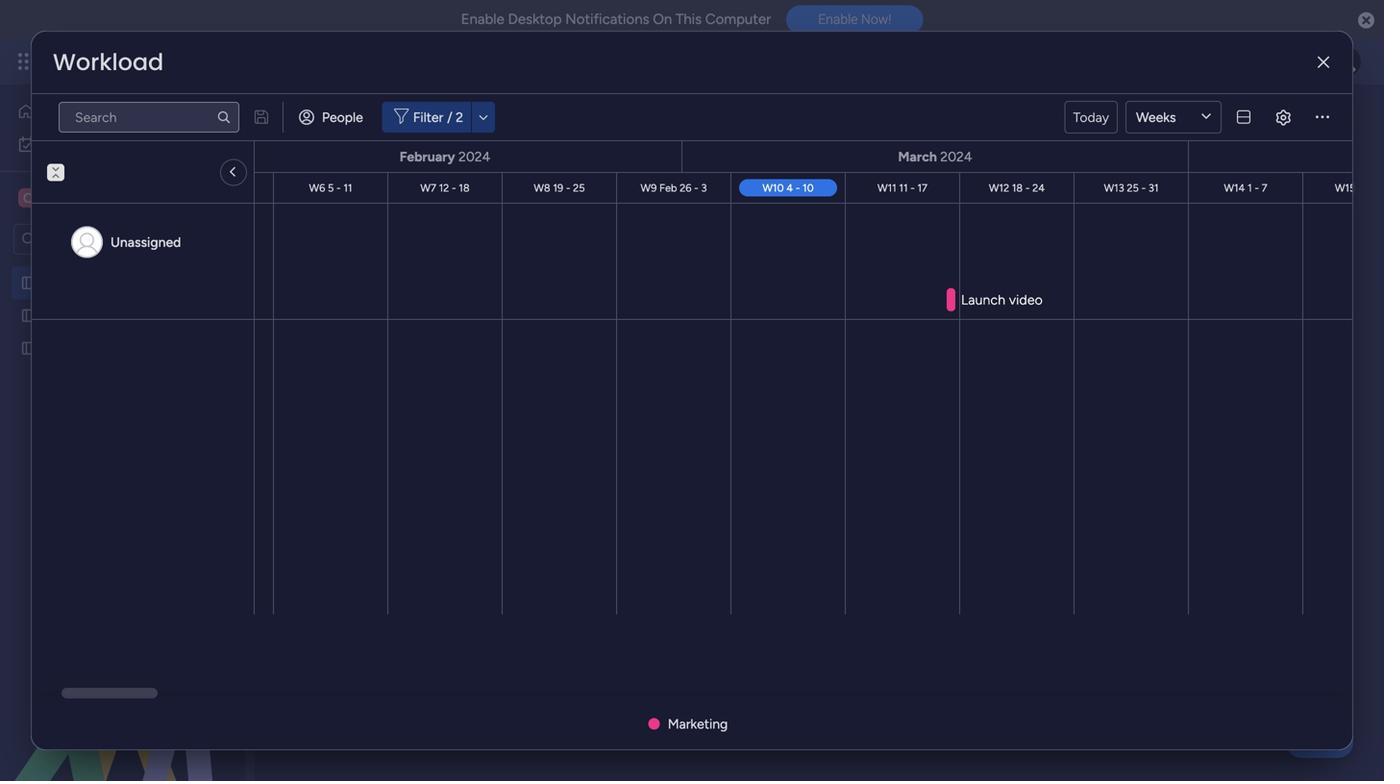 Task type: describe. For each thing, give the bounding box(es) containing it.
today
[[1074, 109, 1110, 126]]

digital
[[292, 100, 388, 142]]

workload inside button
[[450, 180, 506, 197]]

1 inside invite / 1 button
[[1303, 113, 1309, 129]]

w8
[[534, 182, 551, 195]]

creative requests list box
[[0, 263, 245, 625]]

w5
[[183, 182, 199, 195]]

creative assets
[[44, 189, 152, 207]]

requests
[[99, 308, 152, 324]]

view
[[840, 180, 871, 197]]

5 - from the left
[[695, 182, 699, 195]]

24
[[1033, 182, 1046, 195]]

unassigned
[[111, 234, 181, 251]]

home
[[42, 103, 79, 120]]

- for w11   11 - 17
[[911, 182, 915, 195]]

v2 collapse down image
[[47, 157, 64, 170]]

creative for creative requests
[[45, 308, 96, 324]]

2024 for march 2024
[[941, 149, 973, 165]]

enable for enable desktop notifications on this computer
[[461, 11, 505, 28]]

work for monday
[[155, 50, 190, 72]]

filter
[[413, 109, 444, 126]]

computer
[[706, 11, 771, 28]]

/ for 2
[[447, 109, 453, 126]]

7
[[1262, 182, 1268, 195]]

- for w15   8 - 14
[[1368, 182, 1372, 195]]

dapulse close image
[[1359, 11, 1375, 31]]

- for w14   1 - 7
[[1255, 182, 1260, 195]]

w9
[[641, 182, 657, 195]]

29
[[221, 182, 233, 195]]

enable now!
[[819, 11, 892, 27]]

3
[[702, 182, 707, 195]]

dapulse x slim image
[[1318, 56, 1330, 69]]

february 2024
[[400, 149, 491, 165]]

automate button
[[1186, 173, 1308, 204]]

february
[[400, 149, 455, 165]]

integrate
[[1025, 180, 1080, 197]]

14
[[1375, 182, 1385, 195]]

5
[[328, 182, 334, 195]]

w13   25 - 31
[[1105, 182, 1159, 195]]

w12   18 - 24
[[990, 182, 1046, 195]]

my work
[[44, 136, 95, 152]]

workspace image
[[18, 188, 38, 209]]

add widget
[[446, 231, 516, 248]]

- for w7   12 - 18
[[452, 182, 456, 195]]

w15
[[1336, 182, 1356, 195]]

2 18 from the left
[[1013, 182, 1023, 195]]

on
[[653, 11, 673, 28]]

main table
[[321, 180, 385, 197]]

- for w13   25 - 31
[[1142, 182, 1147, 195]]

of
[[483, 146, 496, 162]]

w8   19 - 25
[[534, 182, 585, 195]]

w12
[[990, 182, 1010, 195]]

widget
[[474, 231, 516, 248]]

c
[[23, 190, 33, 206]]

17
[[918, 182, 928, 195]]

people
[[322, 109, 363, 126]]

10
[[803, 182, 814, 195]]

w7
[[421, 182, 437, 195]]

this
[[676, 11, 702, 28]]

12
[[439, 182, 449, 195]]

john smith image
[[1331, 46, 1362, 77]]

main table button
[[291, 173, 400, 204]]

help button
[[1287, 727, 1354, 759]]

search image
[[216, 110, 232, 125]]

w13
[[1105, 182, 1125, 195]]

filter / 2
[[413, 109, 464, 126]]

1 18 from the left
[[459, 182, 470, 195]]

files view button
[[796, 173, 885, 204]]

people button
[[291, 102, 375, 133]]

creative for creative assets
[[44, 189, 104, 207]]

Digital asset management (DAM) field
[[288, 100, 807, 142]]

- for w6   5 - 11
[[337, 182, 341, 195]]

invite
[[1258, 113, 1291, 129]]

enable now! button
[[787, 5, 924, 34]]

2 11 from the left
[[900, 182, 908, 195]]

help
[[1303, 733, 1338, 753]]

add widget button
[[411, 224, 525, 255]]

1 - from the left
[[236, 182, 240, 195]]

collaborative
[[542, 180, 622, 197]]

invite / 1 button
[[1222, 106, 1318, 137]]

creative requests
[[45, 308, 152, 324]]



Task type: locate. For each thing, give the bounding box(es) containing it.
w9   feb 26 - 3
[[641, 182, 707, 195]]

creative down v2 collapse up 'icon'
[[44, 189, 104, 207]]

4 right w10
[[787, 182, 793, 195]]

6 - from the left
[[796, 182, 800, 195]]

0 vertical spatial management
[[194, 50, 299, 72]]

1 public board image from the top
[[20, 274, 38, 292]]

2024 for february 2024
[[459, 149, 491, 165]]

0 horizontal spatial 18
[[459, 182, 470, 195]]

Workload field
[[48, 46, 168, 78]]

1 horizontal spatial 1
[[1303, 113, 1309, 129]]

1 vertical spatial workload
[[450, 180, 506, 197]]

8 - from the left
[[1026, 182, 1030, 195]]

2024 right march
[[941, 149, 973, 165]]

1 horizontal spatial 2024
[[941, 149, 973, 165]]

assets
[[108, 189, 152, 207]]

0 horizontal spatial /
[[447, 109, 453, 126]]

enable desktop notifications on this computer
[[461, 11, 771, 28]]

monday
[[86, 50, 152, 72]]

1 horizontal spatial 25
[[1128, 182, 1140, 195]]

lottie animation element
[[0, 588, 245, 782]]

enable left now!
[[819, 11, 858, 27]]

- right 8
[[1368, 182, 1372, 195]]

- left 3
[[695, 182, 699, 195]]

Filter dashboard by text search field
[[59, 102, 239, 133]]

collaborative whiteboard
[[542, 180, 696, 197]]

v2 split view image
[[1238, 110, 1251, 124]]

0 vertical spatial workload
[[53, 46, 164, 78]]

asset
[[396, 100, 478, 142]]

/ inside button
[[1295, 113, 1300, 129]]

1
[[1303, 113, 1309, 129], [1248, 182, 1253, 195]]

1 vertical spatial public board image
[[20, 307, 38, 325]]

25 right 19
[[573, 182, 585, 195]]

marketing
[[668, 716, 728, 733]]

add view image
[[896, 182, 904, 195]]

option
[[0, 266, 245, 270]]

public board image
[[20, 274, 38, 292], [20, 307, 38, 325]]

monday work management
[[86, 50, 299, 72]]

desktop
[[508, 11, 562, 28]]

creative left requests
[[45, 308, 96, 324]]

w5   jan 29 - 4
[[183, 182, 250, 195]]

8
[[1359, 182, 1365, 195]]

management up search image on the top left
[[194, 50, 299, 72]]

11 right w11
[[900, 182, 908, 195]]

11 - from the left
[[1368, 182, 1372, 195]]

2 25 from the left
[[1128, 182, 1140, 195]]

jan
[[202, 182, 219, 195]]

w10
[[763, 182, 784, 195]]

2 4 from the left
[[787, 182, 793, 195]]

/ for 1
[[1295, 113, 1300, 129]]

1 enable from the left
[[461, 11, 505, 28]]

Search in workspace field
[[40, 228, 161, 251]]

team workload
[[414, 180, 506, 197]]

2024 up team workload on the left top of page
[[459, 149, 491, 165]]

0 horizontal spatial 11
[[344, 182, 352, 195]]

2024
[[459, 149, 491, 165], [941, 149, 973, 165]]

- right 29
[[236, 182, 240, 195]]

0 horizontal spatial 25
[[573, 182, 585, 195]]

0 horizontal spatial 4
[[243, 182, 250, 195]]

0 vertical spatial 1
[[1303, 113, 1309, 129]]

select product image
[[17, 52, 37, 71]]

18 right the "12"
[[459, 182, 470, 195]]

1 vertical spatial creative
[[45, 308, 96, 324]]

- for w8   19 - 25
[[566, 182, 571, 195]]

collaborative whiteboard button
[[521, 173, 696, 204]]

1 vertical spatial work
[[66, 136, 95, 152]]

2
[[456, 109, 464, 126]]

4 right 29
[[243, 182, 250, 195]]

- left 7
[[1255, 182, 1260, 195]]

now!
[[862, 11, 892, 27]]

more dots image
[[1317, 110, 1330, 124]]

- for w10   4 - 10
[[796, 182, 800, 195]]

- left 31
[[1142, 182, 1147, 195]]

automate
[[1221, 180, 1281, 197]]

activity
[[1131, 113, 1178, 129]]

home link
[[12, 96, 234, 127]]

(dam)
[[704, 100, 802, 142]]

w7   12 - 18
[[421, 182, 470, 195]]

11 right 5
[[344, 182, 352, 195]]

2 - from the left
[[337, 182, 341, 195]]

online
[[708, 180, 747, 197]]

2 public board image from the top
[[20, 307, 38, 325]]

work inside my work option
[[66, 136, 95, 152]]

management for asset
[[485, 100, 696, 142]]

1 vertical spatial 1
[[1248, 182, 1253, 195]]

1 left more dots "image"
[[1303, 113, 1309, 129]]

18
[[459, 182, 470, 195], [1013, 182, 1023, 195]]

integrate button
[[992, 168, 1178, 209]]

workload up the "home" option
[[53, 46, 164, 78]]

enable for enable now!
[[819, 11, 858, 27]]

work right monday
[[155, 50, 190, 72]]

collapse board header image
[[1336, 181, 1351, 196]]

/
[[447, 109, 453, 126], [1295, 113, 1300, 129]]

learn
[[294, 146, 328, 162]]

4 - from the left
[[566, 182, 571, 195]]

11
[[344, 182, 352, 195], [900, 182, 908, 195]]

here:
[[563, 146, 593, 162]]

w10   4 - 10
[[763, 182, 814, 195]]

4
[[243, 182, 250, 195], [787, 182, 793, 195]]

7 - from the left
[[911, 182, 915, 195]]

w14   1 - 7
[[1225, 182, 1268, 195]]

main
[[321, 180, 350, 197]]

10 - from the left
[[1255, 182, 1260, 195]]

1 horizontal spatial work
[[155, 50, 190, 72]]

enable left desktop
[[461, 11, 505, 28]]

1 25 from the left
[[573, 182, 585, 195]]

my work link
[[12, 129, 234, 160]]

table
[[353, 180, 385, 197]]

- right 5
[[337, 182, 341, 195]]

0 horizontal spatial work
[[66, 136, 95, 152]]

this
[[404, 146, 426, 162]]

learn more about this package of templates here: https://youtu.be/9x6_kyyrn_e
[[294, 146, 781, 162]]

home option
[[12, 96, 234, 127]]

- left '24'
[[1026, 182, 1030, 195]]

- left 17
[[911, 182, 915, 195]]

public board image
[[20, 339, 38, 358]]

work right my at the left top of page
[[66, 136, 95, 152]]

management for work
[[194, 50, 299, 72]]

activity button
[[1124, 106, 1215, 137]]

31
[[1149, 182, 1159, 195]]

templates
[[499, 146, 560, 162]]

feb
[[660, 182, 677, 195]]

0 horizontal spatial enable
[[461, 11, 505, 28]]

work for my
[[66, 136, 95, 152]]

1 2024 from the left
[[459, 149, 491, 165]]

invite / 1
[[1258, 113, 1309, 129]]

https://youtu.be/9x6_kyyrn_e
[[596, 146, 781, 162]]

1 horizontal spatial 4
[[787, 182, 793, 195]]

management up here:
[[485, 100, 696, 142]]

march
[[899, 149, 938, 165]]

1 horizontal spatial management
[[485, 100, 696, 142]]

online docs button
[[694, 173, 796, 204]]

0 horizontal spatial workload
[[53, 46, 164, 78]]

/ left 2
[[447, 109, 453, 126]]

creative
[[44, 189, 104, 207], [45, 308, 96, 324]]

1 horizontal spatial workload
[[450, 180, 506, 197]]

19
[[553, 182, 564, 195]]

creative inside workspace selection element
[[44, 189, 104, 207]]

my work option
[[12, 129, 234, 160]]

files
[[810, 180, 837, 197]]

add
[[446, 231, 471, 248]]

creative inside list box
[[45, 308, 96, 324]]

/ right invite
[[1295, 113, 1300, 129]]

files view
[[810, 180, 871, 197]]

notifications
[[566, 11, 650, 28]]

docs
[[751, 180, 781, 197]]

angle down image
[[379, 233, 389, 247]]

w14
[[1225, 182, 1246, 195]]

1 horizontal spatial 11
[[900, 182, 908, 195]]

0 horizontal spatial management
[[194, 50, 299, 72]]

1 horizontal spatial enable
[[819, 11, 858, 27]]

18 right w12
[[1013, 182, 1023, 195]]

team workload button
[[400, 173, 521, 204]]

0 horizontal spatial 1
[[1248, 182, 1253, 195]]

my
[[44, 136, 63, 152]]

v2 collapse up image
[[47, 171, 64, 183]]

0 vertical spatial public board image
[[20, 274, 38, 292]]

w15   8 - 14
[[1336, 182, 1385, 195]]

9 - from the left
[[1142, 182, 1147, 195]]

1 horizontal spatial 18
[[1013, 182, 1023, 195]]

0 horizontal spatial 2024
[[459, 149, 491, 165]]

2 enable from the left
[[819, 11, 858, 27]]

1 4 from the left
[[243, 182, 250, 195]]

angle right image
[[232, 164, 236, 181]]

w6   5 - 11
[[309, 182, 352, 195]]

- right the "12"
[[452, 182, 456, 195]]

arrow down image
[[472, 106, 495, 129]]

workspace selection element
[[18, 187, 155, 210]]

enable inside button
[[819, 11, 858, 27]]

workload
[[53, 46, 164, 78], [450, 180, 506, 197]]

about
[[365, 146, 401, 162]]

3 - from the left
[[452, 182, 456, 195]]

2 2024 from the left
[[941, 149, 973, 165]]

digital asset management (dam)
[[292, 100, 802, 142]]

more
[[331, 146, 362, 162]]

workload right the "12"
[[450, 180, 506, 197]]

0 vertical spatial creative
[[44, 189, 104, 207]]

None search field
[[59, 102, 239, 133]]

1 11 from the left
[[344, 182, 352, 195]]

1 vertical spatial management
[[485, 100, 696, 142]]

- for w12   18 - 24
[[1026, 182, 1030, 195]]

lottie animation image
[[0, 588, 245, 782]]

25 right w13
[[1128, 182, 1140, 195]]

1 horizontal spatial /
[[1295, 113, 1300, 129]]

- right 19
[[566, 182, 571, 195]]

online docs
[[708, 180, 781, 197]]

0 vertical spatial work
[[155, 50, 190, 72]]

- left 10
[[796, 182, 800, 195]]

team
[[414, 180, 446, 197]]

25
[[573, 182, 585, 195], [1128, 182, 1140, 195]]

package
[[429, 146, 480, 162]]

1 left 7
[[1248, 182, 1253, 195]]

whiteboard
[[625, 180, 696, 197]]

weeks
[[1137, 109, 1177, 126]]



Task type: vqa. For each thing, say whether or not it's contained in the screenshot.
Creative in the Workspace selection element
yes



